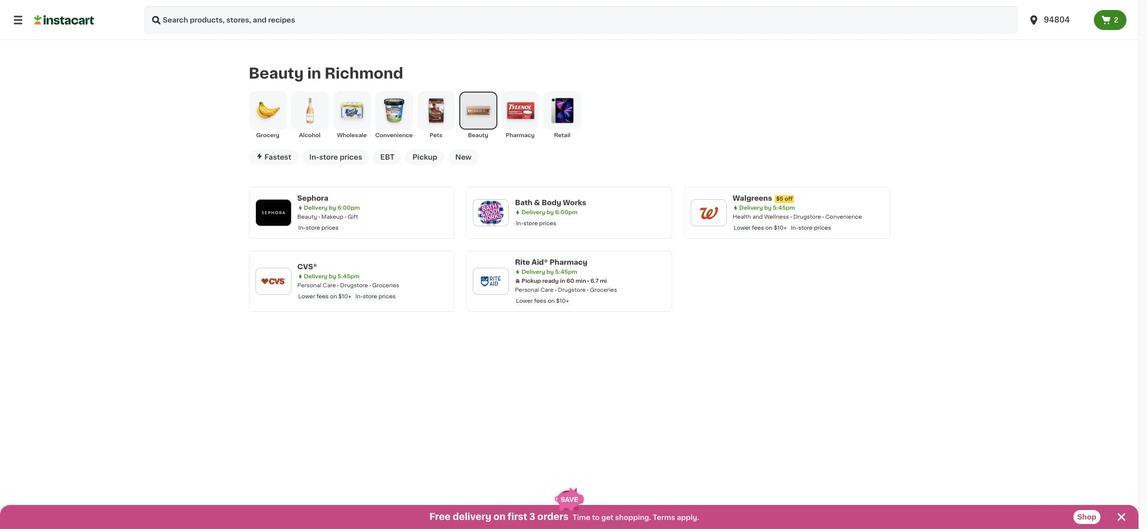 Task type: describe. For each thing, give the bounding box(es) containing it.
mi
[[600, 279, 607, 284]]

fastest button
[[249, 150, 299, 165]]

beauty for beauty makeup gift
[[298, 214, 317, 220]]

prices inside button
[[340, 154, 363, 161]]

5:45pm for cvs®
[[338, 274, 360, 280]]

ebt
[[381, 154, 395, 161]]

gift
[[348, 214, 358, 220]]

lower for health
[[734, 225, 751, 231]]

0 horizontal spatial care
[[323, 283, 336, 289]]

and
[[753, 214, 763, 220]]

free
[[430, 513, 451, 522]]

1 horizontal spatial $10+
[[557, 299, 570, 304]]

by for sephora
[[329, 205, 336, 211]]

ready
[[543, 279, 559, 284]]

get
[[602, 515, 614, 522]]

by for rite aid® pharmacy
[[547, 270, 554, 275]]

delivery
[[453, 513, 492, 522]]

body
[[542, 199, 562, 206]]

health
[[733, 214, 752, 220]]

beauty button
[[459, 92, 498, 140]]

1 horizontal spatial care
[[541, 288, 554, 293]]

1 horizontal spatial pharmacy
[[550, 259, 588, 266]]

bath
[[515, 199, 533, 206]]

fees for and
[[753, 225, 765, 231]]

2 horizontal spatial delivery by 5:45pm
[[740, 205, 796, 211]]

store inside button
[[319, 154, 338, 161]]

terms
[[653, 515, 676, 522]]

6:00pm for bath & body works
[[556, 210, 578, 215]]

save image
[[555, 488, 584, 512]]

delivery for cvs®
[[304, 274, 328, 280]]

94804 button
[[1029, 6, 1089, 34]]

pickup ready in 60 min
[[522, 279, 587, 284]]

1 horizontal spatial fees
[[535, 299, 547, 304]]

$10+ for drugstore
[[339, 294, 352, 300]]

1 horizontal spatial personal
[[515, 288, 539, 293]]

orders
[[538, 513, 569, 522]]

new button
[[449, 150, 479, 165]]

shop
[[1078, 514, 1097, 521]]

fastest
[[265, 154, 291, 161]]

0 vertical spatial in
[[307, 66, 321, 81]]

pickup button
[[406, 150, 445, 165]]

convenience inside button
[[375, 133, 413, 138]]

delivery by 6:00pm for sephora
[[304, 205, 360, 211]]

pharmacy inside button
[[506, 133, 535, 138]]

walgreens logo image
[[696, 200, 722, 226]]

first
[[508, 513, 528, 522]]

1 horizontal spatial drugstore
[[558, 288, 586, 293]]

5:45pm for rite aid® pharmacy
[[556, 270, 578, 275]]

bath & body works
[[515, 199, 587, 206]]

fees for care
[[317, 294, 329, 300]]

beauty makeup gift
[[298, 214, 358, 220]]

aid®
[[532, 259, 548, 266]]

rite aid® pharmacy
[[515, 259, 588, 266]]

off
[[785, 196, 793, 202]]

in-store prices down & in the left top of the page
[[516, 221, 557, 226]]

walgreens
[[733, 195, 773, 202]]

1 horizontal spatial personal care drugstore groceries
[[515, 288, 618, 293]]

$5
[[777, 196, 784, 202]]

delivery for rite aid® pharmacy
[[522, 270, 546, 275]]

sephora
[[298, 195, 329, 202]]

1 horizontal spatial groceries
[[590, 288, 618, 293]]

beauty in richmond main content
[[0, 40, 1139, 530]]

free delivery on first 3 orders time to get shopping. terms apply.
[[430, 513, 700, 522]]

pets
[[430, 133, 443, 138]]

pharmacy button
[[502, 92, 540, 140]]

&
[[534, 199, 540, 206]]

0 horizontal spatial drugstore
[[340, 283, 368, 289]]



Task type: locate. For each thing, give the bounding box(es) containing it.
0 vertical spatial beauty
[[249, 66, 304, 81]]

pharmacy left 'retail' at the top of page
[[506, 133, 535, 138]]

0 horizontal spatial fees
[[317, 294, 329, 300]]

walgreens $5 off
[[733, 195, 793, 202]]

delivery down & in the left top of the page
[[522, 210, 546, 215]]

1 horizontal spatial 6:00pm
[[556, 210, 578, 215]]

1 horizontal spatial 5:45pm
[[556, 270, 578, 275]]

beauty for beauty
[[468, 133, 489, 138]]

beauty
[[249, 66, 304, 81], [468, 133, 489, 138], [298, 214, 317, 220]]

pickup inside button
[[413, 154, 438, 161]]

2 horizontal spatial drugstore
[[794, 214, 822, 220]]

by
[[329, 205, 336, 211], [765, 205, 772, 211], [547, 210, 554, 215], [547, 270, 554, 275], [329, 274, 336, 280]]

5:45pm
[[773, 205, 796, 211], [556, 270, 578, 275], [338, 274, 360, 280]]

$10+ for wellness
[[774, 225, 787, 231]]

delivery by 5:45pm up the ready
[[522, 270, 578, 275]]

delivery by 5:45pm for cvs®
[[304, 274, 360, 280]]

None search field
[[144, 6, 1019, 34]]

in up alcohol button at top
[[307, 66, 321, 81]]

delivery by 6:00pm for bath & body works
[[522, 210, 578, 215]]

2 vertical spatial beauty
[[298, 214, 317, 220]]

personal care drugstore groceries down cvs®
[[298, 283, 400, 289]]

delivery down sephora
[[304, 205, 328, 211]]

3
[[530, 513, 536, 522]]

0 vertical spatial pickup
[[413, 154, 438, 161]]

in-
[[310, 154, 319, 161], [516, 221, 524, 226], [299, 225, 306, 231], [791, 225, 799, 231], [356, 294, 363, 300]]

drugstore
[[794, 214, 822, 220], [340, 283, 368, 289], [558, 288, 586, 293]]

6:00pm
[[338, 205, 360, 211], [556, 210, 578, 215]]

94804
[[1045, 16, 1071, 24]]

delivery by 6:00pm down bath & body works
[[522, 210, 578, 215]]

beauty up grocery button at the top of page
[[249, 66, 304, 81]]

1 vertical spatial in
[[560, 279, 566, 284]]

0 horizontal spatial personal care drugstore groceries
[[298, 283, 400, 289]]

new
[[456, 154, 472, 161]]

personal
[[298, 283, 322, 289], [515, 288, 539, 293]]

retail button
[[544, 92, 582, 140]]

pharmacy up 60
[[550, 259, 588, 266]]

alcohol
[[299, 133, 321, 138]]

lower fees on $10+ in-store prices for wellness
[[734, 225, 832, 231]]

delivery
[[304, 205, 328, 211], [740, 205, 763, 211], [522, 210, 546, 215], [522, 270, 546, 275], [304, 274, 328, 280]]

beauty inside button
[[468, 133, 489, 138]]

cvs® logo image
[[260, 269, 286, 295]]

1 horizontal spatial convenience
[[826, 214, 863, 220]]

personal up lower fees on $10+ at the bottom of the page
[[515, 288, 539, 293]]

close image
[[1116, 512, 1128, 524]]

fees down cvs®
[[317, 294, 329, 300]]

bath & body works logo image
[[478, 200, 504, 226]]

delivery by 5:45pm for rite aid® pharmacy
[[522, 270, 578, 275]]

1 horizontal spatial lower fees on $10+ in-store prices
[[734, 225, 832, 231]]

lower fees on $10+ in-store prices
[[734, 225, 832, 231], [299, 294, 396, 300]]

in-store prices button
[[303, 150, 370, 165]]

delivery by 5:45pm down walgreens $5 off
[[740, 205, 796, 211]]

0 vertical spatial pharmacy
[[506, 133, 535, 138]]

0 horizontal spatial delivery by 6:00pm
[[304, 205, 360, 211]]

0 horizontal spatial convenience
[[375, 133, 413, 138]]

on
[[766, 225, 773, 231], [330, 294, 337, 300], [548, 299, 555, 304], [494, 513, 506, 522]]

1 horizontal spatial pickup
[[522, 279, 541, 284]]

6:00pm for sephora
[[338, 205, 360, 211]]

delivery by 6:00pm
[[304, 205, 360, 211], [522, 210, 578, 215]]

grocery
[[256, 133, 280, 138]]

in-store prices inside button
[[310, 154, 363, 161]]

beauty for beauty in richmond
[[249, 66, 304, 81]]

1 vertical spatial beauty
[[468, 133, 489, 138]]

pickup left the ready
[[522, 279, 541, 284]]

6:00pm up gift
[[338, 205, 360, 211]]

fees down the ready
[[535, 299, 547, 304]]

personal care drugstore groceries down 60
[[515, 288, 618, 293]]

1 vertical spatial convenience
[[826, 214, 863, 220]]

in- inside button
[[310, 154, 319, 161]]

rite
[[515, 259, 530, 266]]

prices
[[340, 154, 363, 161], [540, 221, 557, 226], [322, 225, 339, 231], [815, 225, 832, 231], [379, 294, 396, 300]]

shop button
[[1074, 511, 1101, 525]]

6.7
[[591, 279, 599, 284]]

richmond
[[325, 66, 404, 81]]

1 horizontal spatial delivery by 6:00pm
[[522, 210, 578, 215]]

in-store prices down beauty makeup gift
[[299, 225, 339, 231]]

lower down cvs®
[[299, 294, 315, 300]]

6:00pm down works
[[556, 210, 578, 215]]

cvs®
[[298, 264, 317, 271]]

delivery down cvs®
[[304, 274, 328, 280]]

instacart logo image
[[34, 14, 94, 26]]

1 vertical spatial pickup
[[522, 279, 541, 284]]

$10+
[[774, 225, 787, 231], [339, 294, 352, 300], [557, 299, 570, 304]]

1 vertical spatial pharmacy
[[550, 259, 588, 266]]

delivery by 6:00pm up makeup
[[304, 205, 360, 211]]

makeup
[[322, 214, 344, 220]]

pickup down the "pets"
[[413, 154, 438, 161]]

lower fees on $10+ in-store prices for drugstore
[[299, 294, 396, 300]]

in
[[307, 66, 321, 81], [560, 279, 566, 284]]

0 horizontal spatial lower fees on $10+ in-store prices
[[299, 294, 396, 300]]

lower fees on $10+ in-store prices down cvs®
[[299, 294, 396, 300]]

works
[[563, 199, 587, 206]]

pets button
[[417, 92, 455, 140]]

by for cvs®
[[329, 274, 336, 280]]

retail
[[554, 133, 571, 138]]

0 horizontal spatial lower
[[299, 294, 315, 300]]

2 horizontal spatial fees
[[753, 225, 765, 231]]

fees down and
[[753, 225, 765, 231]]

0 horizontal spatial pharmacy
[[506, 133, 535, 138]]

lower fees on $10+
[[516, 299, 570, 304]]

lower fees on $10+ in-store prices down wellness
[[734, 225, 832, 231]]

apply.
[[677, 515, 700, 522]]

delivery for bath & body works
[[522, 210, 546, 215]]

sephora logo image
[[260, 200, 286, 226]]

personal down cvs®
[[298, 283, 322, 289]]

in-store prices down the wholesale
[[310, 154, 363, 161]]

0 horizontal spatial $10+
[[339, 294, 352, 300]]

pickup
[[413, 154, 438, 161], [522, 279, 541, 284]]

wellness
[[765, 214, 790, 220]]

alcohol button
[[291, 92, 329, 140]]

pickup for pickup ready in 60 min
[[522, 279, 541, 284]]

Search field
[[144, 6, 1019, 34]]

1 horizontal spatial lower
[[516, 299, 533, 304]]

ebt button
[[374, 150, 402, 165]]

94804 button
[[1023, 6, 1095, 34]]

in left 60
[[560, 279, 566, 284]]

2
[[1115, 17, 1119, 24]]

2 button
[[1095, 10, 1127, 30]]

1 horizontal spatial in
[[560, 279, 566, 284]]

health and wellness drugstore convenience
[[733, 214, 863, 220]]

lower
[[734, 225, 751, 231], [299, 294, 315, 300], [516, 299, 533, 304]]

rite aid® pharmacy logo image
[[478, 269, 504, 295]]

delivery down the walgreens
[[740, 205, 763, 211]]

shopping.
[[616, 515, 652, 522]]

delivery down aid®
[[522, 270, 546, 275]]

60
[[567, 279, 575, 284]]

in-store prices
[[310, 154, 363, 161], [516, 221, 557, 226], [299, 225, 339, 231]]

grocery button
[[249, 92, 287, 140]]

1 horizontal spatial delivery by 5:45pm
[[522, 270, 578, 275]]

pharmacy
[[506, 133, 535, 138], [550, 259, 588, 266]]

0 horizontal spatial 6:00pm
[[338, 205, 360, 211]]

care
[[323, 283, 336, 289], [541, 288, 554, 293]]

1 vertical spatial lower fees on $10+ in-store prices
[[299, 294, 396, 300]]

min
[[576, 279, 587, 284]]

convenience button
[[375, 92, 413, 140]]

delivery for sephora
[[304, 205, 328, 211]]

2 horizontal spatial 5:45pm
[[773, 205, 796, 211]]

beauty down sephora
[[298, 214, 317, 220]]

delivery by 5:45pm down cvs®
[[304, 274, 360, 280]]

convenience
[[375, 133, 413, 138], [826, 214, 863, 220]]

0 horizontal spatial in
[[307, 66, 321, 81]]

6.7 mi
[[591, 279, 607, 284]]

lower down pickup ready in 60 min at bottom
[[516, 299, 533, 304]]

to
[[593, 515, 600, 522]]

wholesale button
[[333, 92, 371, 140]]

0 horizontal spatial groceries
[[372, 283, 400, 289]]

lower down health
[[734, 225, 751, 231]]

fees
[[753, 225, 765, 231], [317, 294, 329, 300], [535, 299, 547, 304]]

0 horizontal spatial delivery by 5:45pm
[[304, 274, 360, 280]]

2 horizontal spatial $10+
[[774, 225, 787, 231]]

2 horizontal spatial lower
[[734, 225, 751, 231]]

lower for personal
[[299, 294, 315, 300]]

groceries
[[372, 283, 400, 289], [590, 288, 618, 293]]

0 vertical spatial lower fees on $10+ in-store prices
[[734, 225, 832, 231]]

wholesale
[[337, 133, 367, 138]]

beauty in richmond
[[249, 66, 404, 81]]

delivery by 5:45pm
[[740, 205, 796, 211], [522, 270, 578, 275], [304, 274, 360, 280]]

by for bath & body works
[[547, 210, 554, 215]]

0 horizontal spatial personal
[[298, 283, 322, 289]]

0 horizontal spatial pickup
[[413, 154, 438, 161]]

0 horizontal spatial 5:45pm
[[338, 274, 360, 280]]

pickup for pickup
[[413, 154, 438, 161]]

beauty up new
[[468, 133, 489, 138]]

personal care drugstore groceries
[[298, 283, 400, 289], [515, 288, 618, 293]]

0 vertical spatial convenience
[[375, 133, 413, 138]]

store
[[319, 154, 338, 161], [524, 221, 538, 226], [306, 225, 320, 231], [799, 225, 813, 231], [363, 294, 377, 300]]

time
[[573, 515, 591, 522]]



Task type: vqa. For each thing, say whether or not it's contained in the screenshot.
'Tomato' related to H-e-b Select Ingredients Tomato Paste 6 oz
no



